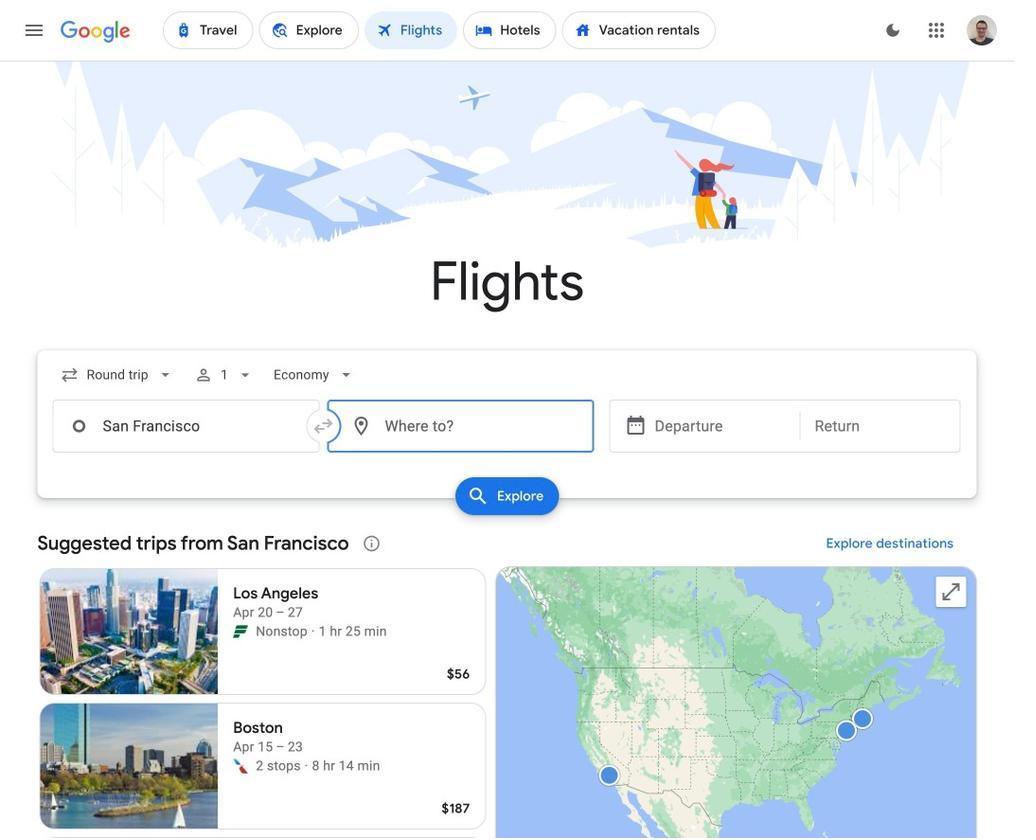 Task type: vqa. For each thing, say whether or not it's contained in the screenshot.
MAIN MENU icon
yes



Task type: locate. For each thing, give the bounding box(es) containing it.
Flight search field
[[22, 351, 992, 521]]

None field
[[53, 358, 183, 392], [266, 358, 363, 392], [53, 358, 183, 392], [266, 358, 363, 392]]

1 horizontal spatial  image
[[312, 622, 315, 641]]

1 vertical spatial  image
[[305, 757, 308, 776]]

change appearance image
[[871, 8, 916, 53]]

 image for frontier image
[[312, 622, 315, 641]]

Where from? text field
[[53, 400, 320, 453]]

suggested trips from san francisco region
[[37, 521, 977, 838]]

Departure text field
[[655, 401, 786, 452]]

 image right american icon
[[305, 757, 308, 776]]

0 vertical spatial  image
[[312, 622, 315, 641]]

 image for american icon
[[305, 757, 308, 776]]

 image right frontier image
[[312, 622, 315, 641]]

0 horizontal spatial  image
[[305, 757, 308, 776]]

main menu image
[[23, 19, 45, 42]]

american image
[[233, 759, 248, 774]]

frontier image
[[233, 624, 248, 639]]

56 US dollars text field
[[447, 666, 470, 683]]

 image
[[312, 622, 315, 641], [305, 757, 308, 776]]



Task type: describe. For each thing, give the bounding box(es) containing it.
Return text field
[[815, 401, 946, 452]]

187 US dollars text field
[[442, 801, 470, 818]]

Where to?  text field
[[327, 400, 595, 453]]



